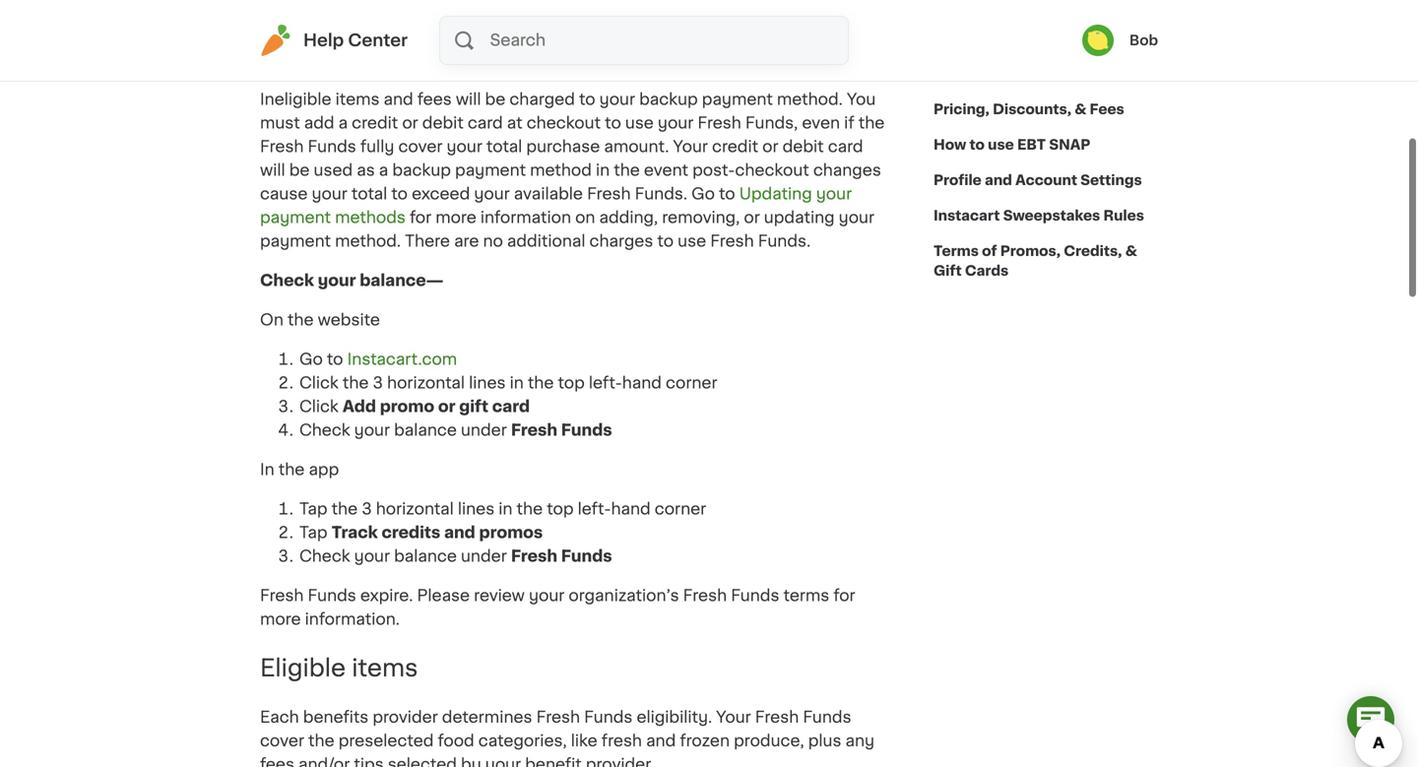Task type: locate. For each thing, give the bounding box(es) containing it.
1 click from the top
[[299, 375, 339, 391]]

at right applied
[[632, 28, 647, 44]]

1 horizontal spatial backup
[[639, 91, 698, 107]]

or down updating
[[744, 210, 760, 225]]

0 vertical spatial backup
[[639, 91, 698, 107]]

fees
[[417, 91, 452, 107], [260, 757, 294, 767]]

total
[[486, 139, 522, 154], [351, 186, 387, 202]]

0 vertical spatial credit
[[352, 115, 398, 131]]

1 vertical spatial balance
[[394, 548, 457, 564]]

card down ineligible items and fees will be charged to your backup payment method.
[[468, 115, 503, 131]]

profile and account settings link
[[934, 162, 1142, 198]]

are
[[454, 233, 479, 249]]

items
[[335, 91, 380, 107], [352, 657, 418, 680]]

2 vertical spatial check
[[299, 548, 350, 564]]

debit down even
[[783, 139, 824, 154]]

select
[[397, 5, 447, 21]]

funds. down event
[[635, 186, 687, 202]]

1 vertical spatial of
[[982, 244, 997, 258]]

instacart
[[934, 209, 1000, 223]]

lines up promos
[[458, 501, 495, 517]]

selected
[[388, 757, 457, 767]]

0 horizontal spatial debit
[[422, 115, 464, 131]]

your up 'frozen'
[[716, 710, 751, 725]]

0 vertical spatial corner
[[666, 375, 717, 391]]

0 vertical spatial method.
[[777, 91, 843, 107]]

1 vertical spatial in
[[510, 375, 524, 391]]

horizontal up the promo
[[387, 375, 465, 391]]

0 vertical spatial click
[[299, 375, 339, 391]]

use left ebt at right
[[988, 138, 1014, 152]]

check up "on"
[[260, 273, 314, 288]]

on the website
[[260, 312, 380, 328]]

please
[[417, 588, 470, 604]]

backup up amount.
[[639, 91, 698, 107]]

0 vertical spatial horizontal
[[387, 375, 465, 391]]

funds. down the updating
[[758, 233, 811, 249]]

1 vertical spatial left-
[[578, 501, 611, 517]]

1 vertical spatial corner
[[655, 501, 706, 517]]

fees
[[1090, 102, 1124, 116]]

1 balance from the top
[[394, 422, 457, 438]]

1 vertical spatial cover
[[260, 733, 304, 749]]

1 horizontal spatial total
[[486, 139, 522, 154]]

use
[[625, 115, 654, 131], [988, 138, 1014, 152], [678, 233, 706, 249]]

click left add
[[299, 399, 339, 414]]

1 horizontal spatial 3
[[373, 375, 383, 391]]

and inside each benefits provider determines fresh funds eligibility. your fresh funds cover the preselected food categories, like fresh and frozen produce, plus any fees and/or tips selected by your benefit provider.
[[646, 733, 676, 749]]

more up eligible
[[260, 611, 301, 627]]

3 inside the tap the 3 horizontal lines in the top left-hand corner tap track credits and promos check your balance under fresh funds
[[362, 501, 372, 517]]

more
[[436, 210, 476, 225], [260, 611, 301, 627]]

0 vertical spatial lines
[[469, 375, 506, 391]]

and down how to use ebt snap
[[985, 173, 1012, 187]]

0 vertical spatial of
[[744, 28, 760, 44]]

at
[[552, 5, 567, 21], [632, 28, 647, 44], [507, 115, 523, 131]]

or
[[402, 115, 418, 131], [762, 139, 779, 154], [744, 210, 760, 225], [438, 399, 455, 414]]

click down on the website
[[299, 375, 339, 391]]

be
[[485, 91, 505, 107], [289, 162, 310, 178]]

1 vertical spatial credit
[[712, 139, 758, 154]]

information
[[480, 210, 571, 225]]

0 vertical spatial fees
[[417, 91, 452, 107]]

method
[[530, 162, 592, 178]]

credit up fully
[[352, 115, 398, 131]]

your
[[673, 139, 708, 154], [716, 710, 751, 725]]

3
[[373, 375, 383, 391], [362, 501, 372, 517]]

0 horizontal spatial for
[[410, 210, 431, 225]]

fresh inside the tap the 3 horizontal lines in the top left-hand corner tap track credits and promos check your balance under fresh funds
[[511, 548, 557, 564]]

a right add
[[338, 115, 348, 131]]

go up removing,
[[691, 186, 715, 202]]

tips
[[354, 757, 384, 767]]

delivery link
[[934, 56, 995, 92]]

horizontal inside go to instacart.com click the 3 horizontal lines in the top left-hand corner click add promo or gift card check your balance under fresh funds
[[387, 375, 465, 391]]

3 up add
[[373, 375, 383, 391]]

0 vertical spatial tap
[[299, 501, 327, 517]]

1 vertical spatial for
[[833, 588, 855, 604]]

you inside you must add a credit or debit card at checkout to use your fresh funds, even if the fresh funds fully cover your total purchase amount. your credit or debit card will be used as a backup payment method in the event post-checkout changes cause your total to exceed your available fresh funds. go to
[[847, 91, 876, 107]]

1 horizontal spatial cover
[[398, 139, 443, 154]]

adding,
[[599, 210, 658, 225]]

your inside for more information on adding, removing, or updating your payment method.
[[839, 210, 875, 225]]

will down "find"
[[456, 91, 481, 107]]

instacart sweepstakes rules link
[[934, 198, 1144, 233]]

2 vertical spatial at
[[507, 115, 523, 131]]

use inside you must add a credit or debit card at checkout to use your fresh funds, even if the fresh funds fully cover your total purchase amount. your credit or debit card will be used as a backup payment method in the event post-checkout changes cause your total to exceed your available fresh funds. go to
[[625, 115, 654, 131]]

method. up even
[[777, 91, 843, 107]]

1 horizontal spatial be
[[485, 91, 505, 107]]

organization's
[[569, 588, 679, 604]]

0 horizontal spatial go
[[299, 351, 323, 367]]

must
[[260, 115, 300, 131]]

corner
[[666, 375, 717, 391], [655, 501, 706, 517]]

each
[[260, 710, 299, 725]]

tap left track
[[299, 525, 327, 540]]

fees down each
[[260, 757, 294, 767]]

funds
[[499, 5, 548, 21], [766, 5, 815, 21], [308, 139, 356, 154], [561, 422, 612, 438], [561, 548, 612, 564], [308, 588, 356, 604], [731, 588, 779, 604], [584, 710, 633, 725], [803, 710, 851, 725]]

method. down methods
[[335, 233, 401, 249]]

card up changes
[[828, 139, 863, 154]]

1 vertical spatial a
[[379, 162, 388, 178]]

exceed
[[412, 186, 470, 202]]

for inside fresh funds expire. please review your organization's fresh funds terms for more information.
[[833, 588, 855, 604]]

1 vertical spatial fees
[[260, 757, 294, 767]]

1 vertical spatial go
[[299, 351, 323, 367]]

1 under from the top
[[461, 422, 507, 438]]

0 vertical spatial top
[[558, 375, 585, 391]]

debit up exceed
[[422, 115, 464, 131]]

1 vertical spatial your
[[716, 710, 751, 725]]

0 vertical spatial under
[[461, 422, 507, 438]]

cover right fully
[[398, 139, 443, 154]]

1 vertical spatial click
[[299, 399, 339, 414]]

under down gift
[[461, 422, 507, 438]]

0 vertical spatial hand
[[622, 375, 662, 391]]

credit
[[352, 115, 398, 131], [712, 139, 758, 154]]

used
[[314, 162, 353, 178]]

your up the post-
[[673, 139, 708, 154]]

1 vertical spatial backup
[[392, 162, 451, 178]]

1 vertical spatial will
[[260, 162, 285, 178]]

use down removing,
[[678, 233, 706, 249]]

cover down each
[[260, 733, 304, 749]]

be left charged
[[485, 91, 505, 107]]

0 horizontal spatial your
[[673, 139, 708, 154]]

0 horizontal spatial fees
[[260, 757, 294, 767]]

balance inside go to instacart.com click the 3 horizontal lines in the top left-hand corner click add promo or gift card check your balance under fresh funds
[[394, 422, 457, 438]]

2 vertical spatial in
[[499, 501, 513, 517]]

you inside once redeemed, select fresh funds at checkout to apply fresh funds to eligible items. you can find the amount applied at the bottom of the checkout screen.
[[373, 28, 402, 44]]

0 horizontal spatial a
[[338, 115, 348, 131]]

checkout
[[571, 5, 646, 21], [794, 28, 869, 44], [527, 115, 601, 131], [735, 162, 809, 178]]

at down charged
[[507, 115, 523, 131]]

you left can
[[373, 28, 402, 44]]

your
[[599, 91, 635, 107], [658, 115, 694, 131], [447, 139, 482, 154], [312, 186, 347, 202], [474, 186, 510, 202], [816, 186, 852, 202], [839, 210, 875, 225], [318, 273, 356, 288], [354, 422, 390, 438], [354, 548, 390, 564], [529, 588, 565, 604], [485, 757, 521, 767]]

1 vertical spatial lines
[[458, 501, 495, 517]]

you
[[373, 28, 402, 44], [847, 91, 876, 107]]

more up are
[[436, 210, 476, 225]]

0 vertical spatial funds.
[[635, 186, 687, 202]]

under down promos
[[461, 548, 507, 564]]

instacart.com link
[[347, 351, 457, 367]]

1 horizontal spatial more
[[436, 210, 476, 225]]

your inside go to instacart.com click the 3 horizontal lines in the top left-hand corner click add promo or gift card check your balance under fresh funds
[[354, 422, 390, 438]]

1 horizontal spatial debit
[[783, 139, 824, 154]]

0 vertical spatial for
[[410, 210, 431, 225]]

payment inside for more information on adding, removing, or updating your payment method.
[[260, 233, 331, 249]]

balance down the promo
[[394, 422, 457, 438]]

0 vertical spatial left-
[[589, 375, 622, 391]]

0 horizontal spatial be
[[289, 162, 310, 178]]

1 horizontal spatial will
[[456, 91, 481, 107]]

total up methods
[[351, 186, 387, 202]]

0 vertical spatial more
[[436, 210, 476, 225]]

1 horizontal spatial a
[[379, 162, 388, 178]]

balance
[[394, 422, 457, 438], [394, 548, 457, 564]]

eligible items
[[260, 657, 418, 680]]

more inside for more information on adding, removing, or updating your payment method.
[[436, 210, 476, 225]]

1 horizontal spatial for
[[833, 588, 855, 604]]

check
[[260, 273, 314, 288], [299, 422, 350, 438], [299, 548, 350, 564]]

produce,
[[734, 733, 804, 749]]

1 horizontal spatial fees
[[417, 91, 452, 107]]

2 tap from the top
[[299, 525, 327, 540]]

checkout up applied
[[571, 5, 646, 21]]

fees down can
[[417, 91, 452, 107]]

horizontal up "credits"
[[376, 501, 454, 517]]

1 vertical spatial you
[[847, 91, 876, 107]]

add
[[304, 115, 334, 131]]

or left gift
[[438, 399, 455, 414]]

1 vertical spatial items
[[352, 657, 418, 680]]

0 vertical spatial be
[[485, 91, 505, 107]]

a right as
[[379, 162, 388, 178]]

at up 'amount'
[[552, 5, 567, 21]]

1 vertical spatial 3
[[362, 501, 372, 517]]

1 vertical spatial method.
[[335, 233, 401, 249]]

0 vertical spatial debit
[[422, 115, 464, 131]]

1 vertical spatial debit
[[783, 139, 824, 154]]

0 vertical spatial balance
[[394, 422, 457, 438]]

check down track
[[299, 548, 350, 564]]

backup up exceed
[[392, 162, 451, 178]]

0 vertical spatial a
[[338, 115, 348, 131]]

of right bottom at the top
[[744, 28, 760, 44]]

1 vertical spatial more
[[260, 611, 301, 627]]

fresh
[[602, 733, 642, 749]]

2 horizontal spatial at
[[632, 28, 647, 44]]

1 horizontal spatial you
[[847, 91, 876, 107]]

go
[[691, 186, 715, 202], [299, 351, 323, 367]]

items up provider on the bottom
[[352, 657, 418, 680]]

check up app on the left bottom of page
[[299, 422, 350, 438]]

the inside each benefits provider determines fresh funds eligibility. your fresh funds cover the preselected food categories, like fresh and frozen produce, plus any fees and/or tips selected by your benefit provider.
[[308, 733, 334, 749]]

2 vertical spatial card
[[492, 399, 530, 414]]

help center link
[[260, 25, 408, 56]]

1 vertical spatial under
[[461, 548, 507, 564]]

& down rules
[[1125, 244, 1137, 258]]

lines
[[469, 375, 506, 391], [458, 501, 495, 517]]

method.
[[777, 91, 843, 107], [335, 233, 401, 249]]

tap down app on the left bottom of page
[[299, 501, 327, 517]]

amount
[[504, 28, 565, 44]]

items up fully
[[335, 91, 380, 107]]

as
[[357, 162, 375, 178]]

payment inside you must add a credit or debit card at checkout to use your fresh funds, even if the fresh funds fully cover your total purchase amount. your credit or debit card will be used as a backup payment method in the event post-checkout changes cause your total to exceed your available fresh funds. go to
[[455, 162, 526, 178]]

1 vertical spatial &
[[1125, 244, 1137, 258]]

1 vertical spatial horizontal
[[376, 501, 454, 517]]

terms of promos, credits, & gift cards link
[[934, 233, 1158, 289]]

0 horizontal spatial at
[[507, 115, 523, 131]]

ebt
[[1017, 138, 1046, 152]]

0 horizontal spatial will
[[260, 162, 285, 178]]

1 tap from the top
[[299, 501, 327, 517]]

use up amount.
[[625, 115, 654, 131]]

help center
[[303, 32, 408, 49]]

1 vertical spatial at
[[632, 28, 647, 44]]

your inside each benefits provider determines fresh funds eligibility. your fresh funds cover the preselected food categories, like fresh and frozen produce, plus any fees and/or tips selected by your benefit provider.
[[485, 757, 521, 767]]

left- inside go to instacart.com click the 3 horizontal lines in the top left-hand corner click add promo or gift card check your balance under fresh funds
[[589, 375, 622, 391]]

lines up gift
[[469, 375, 506, 391]]

top inside the tap the 3 horizontal lines in the top left-hand corner tap track credits and promos check your balance under fresh funds
[[547, 501, 574, 517]]

& left fees
[[1075, 102, 1086, 116]]

1 horizontal spatial go
[[691, 186, 715, 202]]

cards
[[965, 264, 1009, 278]]

2 balance from the top
[[394, 548, 457, 564]]

0 vertical spatial card
[[468, 115, 503, 131]]

hand
[[622, 375, 662, 391], [611, 501, 651, 517]]

card right gift
[[492, 399, 530, 414]]

1 vertical spatial tap
[[299, 525, 327, 540]]

and inside the tap the 3 horizontal lines in the top left-hand corner tap track credits and promos check your balance under fresh funds
[[444, 525, 475, 540]]

0 horizontal spatial more
[[260, 611, 301, 627]]

Search search field
[[488, 17, 848, 64]]

0 vertical spatial in
[[596, 162, 610, 178]]

2 under from the top
[[461, 548, 507, 564]]

food
[[438, 733, 474, 749]]

checkout up even
[[794, 28, 869, 44]]

1 vertical spatial be
[[289, 162, 310, 178]]

left- inside the tap the 3 horizontal lines in the top left-hand corner tap track credits and promos check your balance under fresh funds
[[578, 501, 611, 517]]

balance—
[[360, 273, 444, 288]]

0 horizontal spatial of
[[744, 28, 760, 44]]

lines inside go to instacart.com click the 3 horizontal lines in the top left-hand corner click add promo or gift card check your balance under fresh funds
[[469, 375, 506, 391]]

snap
[[1049, 138, 1091, 152]]

will inside you must add a credit or debit card at checkout to use your fresh funds, even if the fresh funds fully cover your total purchase amount. your credit or debit card will be used as a backup payment method in the event post-checkout changes cause your total to exceed your available fresh funds. go to
[[260, 162, 285, 178]]

even
[[802, 115, 840, 131]]

0 vertical spatial go
[[691, 186, 715, 202]]

any
[[845, 733, 875, 749]]

card
[[468, 115, 503, 131], [828, 139, 863, 154], [492, 399, 530, 414]]

balance inside the tap the 3 horizontal lines in the top left-hand corner tap track credits and promos check your balance under fresh funds
[[394, 548, 457, 564]]

of up cards on the top of the page
[[982, 244, 997, 258]]

or up exceed
[[402, 115, 418, 131]]

and right "credits"
[[444, 525, 475, 540]]

1 vertical spatial check
[[299, 422, 350, 438]]

the
[[474, 28, 500, 44], [651, 28, 677, 44], [764, 28, 790, 44], [858, 115, 885, 131], [614, 162, 640, 178], [288, 312, 314, 328], [343, 375, 369, 391], [528, 375, 554, 391], [278, 462, 305, 477], [331, 501, 358, 517], [517, 501, 543, 517], [308, 733, 334, 749]]

0 vertical spatial items
[[335, 91, 380, 107]]

you up if at the right top of page
[[847, 91, 876, 107]]

1 vertical spatial hand
[[611, 501, 651, 517]]

0 horizontal spatial use
[[625, 115, 654, 131]]

1 horizontal spatial your
[[716, 710, 751, 725]]

instacart.com
[[347, 351, 457, 367]]

0 vertical spatial your
[[673, 139, 708, 154]]

bottom
[[681, 28, 740, 44]]

corner inside go to instacart.com click the 3 horizontal lines in the top left-hand corner click add promo or gift card check your balance under fresh funds
[[666, 375, 717, 391]]

and inside profile and account settings 'link'
[[985, 173, 1012, 187]]

of inside once redeemed, select fresh funds at checkout to apply fresh funds to eligible items. you can find the amount applied at the bottom of the checkout screen.
[[744, 28, 760, 44]]

or down 'funds,'
[[762, 139, 779, 154]]

funds inside you must add a credit or debit card at checkout to use your fresh funds, even if the fresh funds fully cover your total purchase amount. your credit or debit card will be used as a backup payment method in the event post-checkout changes cause your total to exceed your available fresh funds. go to
[[308, 139, 356, 154]]

sweepstakes
[[1003, 209, 1100, 223]]

1 horizontal spatial credit
[[712, 139, 758, 154]]

and down eligibility.
[[646, 733, 676, 749]]

in inside the tap the 3 horizontal lines in the top left-hand corner tap track credits and promos check your balance under fresh funds
[[499, 501, 513, 517]]

3 up track
[[362, 501, 372, 517]]

under inside the tap the 3 horizontal lines in the top left-hand corner tap track credits and promos check your balance under fresh funds
[[461, 548, 507, 564]]

0 vertical spatial 3
[[373, 375, 383, 391]]

for right terms on the right bottom of page
[[833, 588, 855, 604]]

credit up the post-
[[712, 139, 758, 154]]

3 inside go to instacart.com click the 3 horizontal lines in the top left-hand corner click add promo or gift card check your balance under fresh funds
[[373, 375, 383, 391]]

tap the 3 horizontal lines in the top left-hand corner tap track credits and promos check your balance under fresh funds
[[299, 501, 706, 564]]

0 vertical spatial at
[[552, 5, 567, 21]]

eligible
[[260, 657, 346, 680]]

be up cause in the top left of the page
[[289, 162, 310, 178]]

0 horizontal spatial total
[[351, 186, 387, 202]]

methods
[[335, 210, 406, 225]]

under
[[461, 422, 507, 438], [461, 548, 507, 564]]

updating
[[739, 186, 812, 202]]

will
[[456, 91, 481, 107], [260, 162, 285, 178]]

will up cause in the top left of the page
[[260, 162, 285, 178]]

for up there
[[410, 210, 431, 225]]

go inside you must add a credit or debit card at checkout to use your fresh funds, even if the fresh funds fully cover your total purchase amount. your credit or debit card will be used as a backup payment method in the event post-checkout changes cause your total to exceed your available fresh funds. go to
[[691, 186, 715, 202]]

total left purchase
[[486, 139, 522, 154]]

0 vertical spatial cover
[[398, 139, 443, 154]]

0 horizontal spatial &
[[1075, 102, 1086, 116]]

1 vertical spatial funds.
[[758, 233, 811, 249]]

check your balance—
[[260, 273, 444, 288]]

go down on the website
[[299, 351, 323, 367]]

balance down "credits"
[[394, 548, 457, 564]]

0 horizontal spatial you
[[373, 28, 402, 44]]

checkout up updating
[[735, 162, 809, 178]]



Task type: describe. For each thing, give the bounding box(es) containing it.
eligible
[[260, 28, 317, 44]]

your inside fresh funds expire. please review your organization's fresh funds terms for more information.
[[529, 588, 565, 604]]

fees inside each benefits provider determines fresh funds eligibility. your fresh funds cover the preselected food categories, like fresh and frozen produce, plus any fees and/or tips selected by your benefit provider.
[[260, 757, 294, 767]]

funds. inside you must add a credit or debit card at checkout to use your fresh funds, even if the fresh funds fully cover your total purchase amount. your credit or debit card will be used as a backup payment method in the event post-checkout changes cause your total to exceed your available fresh funds. go to
[[635, 186, 687, 202]]

benefit
[[525, 757, 582, 767]]

once
[[260, 5, 303, 21]]

additional
[[507, 233, 585, 249]]

checkout up purchase
[[527, 115, 601, 131]]

once redeemed, select fresh funds at checkout to apply fresh funds to eligible items. you can find the amount applied at the bottom of the checkout screen.
[[260, 5, 869, 68]]

card inside go to instacart.com click the 3 horizontal lines in the top left-hand corner click add promo or gift card check your balance under fresh funds
[[492, 399, 530, 414]]

user avatar image
[[1082, 25, 1114, 56]]

backup inside you must add a credit or debit card at checkout to use your fresh funds, even if the fresh funds fully cover your total purchase amount. your credit or debit card will be used as a backup payment method in the event post-checkout changes cause your total to exceed your available fresh funds. go to
[[392, 162, 451, 178]]

information.
[[305, 611, 400, 627]]

and/or
[[298, 757, 350, 767]]

available
[[514, 186, 583, 202]]

preselected
[[338, 733, 434, 749]]

if
[[844, 115, 854, 131]]

check inside go to instacart.com click the 3 horizontal lines in the top left-hand corner click add promo or gift card check your balance under fresh funds
[[299, 422, 350, 438]]

payment inside updating your payment methods
[[260, 210, 331, 225]]

applied
[[569, 28, 628, 44]]

1 vertical spatial card
[[828, 139, 863, 154]]

terms of promos, credits, & gift cards
[[934, 244, 1137, 278]]

horizontal inside the tap the 3 horizontal lines in the top left-hand corner tap track credits and promos check your balance under fresh funds
[[376, 501, 454, 517]]

& inside terms of promos, credits, & gift cards
[[1125, 244, 1137, 258]]

1 horizontal spatial method.
[[777, 91, 843, 107]]

categories,
[[478, 733, 567, 749]]

screen.
[[260, 52, 318, 68]]

find
[[439, 28, 470, 44]]

provider.
[[586, 757, 654, 767]]

cover inside each benefits provider determines fresh funds eligibility. your fresh funds cover the preselected food categories, like fresh and frozen produce, plus any fees and/or tips selected by your benefit provider.
[[260, 733, 304, 749]]

2 click from the top
[[299, 399, 339, 414]]

expire.
[[360, 588, 413, 604]]

1 horizontal spatial at
[[552, 5, 567, 21]]

charges
[[589, 233, 653, 249]]

or inside go to instacart.com click the 3 horizontal lines in the top left-hand corner click add promo or gift card check your balance under fresh funds
[[438, 399, 455, 414]]

2 vertical spatial use
[[678, 233, 706, 249]]

lines inside the tap the 3 horizontal lines in the top left-hand corner tap track credits and promos check your balance under fresh funds
[[458, 501, 495, 517]]

your inside you must add a credit or debit card at checkout to use your fresh funds, even if the fresh funds fully cover your total purchase amount. your credit or debit card will be used as a backup payment method in the event post-checkout changes cause your total to exceed your available fresh funds. go to
[[673, 139, 708, 154]]

your inside each benefits provider determines fresh funds eligibility. your fresh funds cover the preselected food categories, like fresh and frozen produce, plus any fees and/or tips selected by your benefit provider.
[[716, 710, 751, 725]]

updating your payment methods link
[[260, 186, 852, 225]]

track
[[331, 525, 378, 540]]

0 vertical spatial check
[[260, 273, 314, 288]]

items for ineligible
[[335, 91, 380, 107]]

rules
[[1103, 209, 1144, 223]]

website
[[318, 312, 380, 328]]

0 vertical spatial total
[[486, 139, 522, 154]]

benefits
[[303, 710, 369, 725]]

instacart image
[[260, 25, 292, 56]]

eligibility.
[[637, 710, 712, 725]]

in inside you must add a credit or debit card at checkout to use your fresh funds, even if the fresh funds fully cover your total purchase amount. your credit or debit card will be used as a backup payment method in the event post-checkout changes cause your total to exceed your available fresh funds. go to
[[596, 162, 610, 178]]

and up fully
[[384, 91, 413, 107]]

apply
[[670, 5, 714, 21]]

for more information on adding, removing, or updating your payment method.
[[260, 210, 875, 249]]

center
[[348, 32, 408, 49]]

how to use ebt snap
[[934, 138, 1091, 152]]

0 vertical spatial will
[[456, 91, 481, 107]]

app
[[309, 462, 339, 477]]

be inside you must add a credit or debit card at checkout to use your fresh funds, even if the fresh funds fully cover your total purchase amount. your credit or debit card will be used as a backup payment method in the event post-checkout changes cause your total to exceed your available fresh funds. go to
[[289, 162, 310, 178]]

1 vertical spatial total
[[351, 186, 387, 202]]

fresh inside go to instacart.com click the 3 horizontal lines in the top left-hand corner click add promo or gift card check your balance under fresh funds
[[511, 422, 557, 438]]

fully
[[360, 139, 394, 154]]

plus
[[808, 733, 841, 749]]

bob link
[[1082, 25, 1158, 56]]

review
[[474, 588, 525, 604]]

each benefits provider determines fresh funds eligibility. your fresh funds cover the preselected food categories, like fresh and frozen produce, plus any fees and/or tips selected by your benefit provider.
[[260, 710, 875, 767]]

changes
[[813, 162, 881, 178]]

ineligible
[[260, 91, 331, 107]]

cover inside you must add a credit or debit card at checkout to use your fresh funds, even if the fresh funds fully cover your total purchase amount. your credit or debit card will be used as a backup payment method in the event post-checkout changes cause your total to exceed your available fresh funds. go to
[[398, 139, 443, 154]]

like
[[571, 733, 597, 749]]

corner inside the tap the 3 horizontal lines in the top left-hand corner tap track credits and promos check your balance under fresh funds
[[655, 501, 706, 517]]

frozen
[[680, 733, 730, 749]]

under inside go to instacart.com click the 3 horizontal lines in the top left-hand corner click add promo or gift card check your balance under fresh funds
[[461, 422, 507, 438]]

or inside for more information on adding, removing, or updating your payment method.
[[744, 210, 760, 225]]

bob
[[1129, 33, 1158, 47]]

in
[[260, 462, 274, 477]]

cause
[[260, 186, 308, 202]]

0 vertical spatial &
[[1075, 102, 1086, 116]]

more inside fresh funds expire. please review your organization's fresh funds terms for more information.
[[260, 611, 301, 627]]

can
[[406, 28, 435, 44]]

terms
[[934, 244, 979, 258]]

redeemed,
[[307, 5, 393, 21]]

0 horizontal spatial credit
[[352, 115, 398, 131]]

how
[[934, 138, 966, 152]]

purchase
[[526, 139, 600, 154]]

funds inside the tap the 3 horizontal lines in the top left-hand corner tap track credits and promos check your balance under fresh funds
[[561, 548, 612, 564]]

of inside terms of promos, credits, & gift cards
[[982, 244, 997, 258]]

in inside go to instacart.com click the 3 horizontal lines in the top left-hand corner click add promo or gift card check your balance under fresh funds
[[510, 375, 524, 391]]

how to use ebt snap link
[[934, 127, 1091, 162]]

check inside the tap the 3 horizontal lines in the top left-hand corner tap track credits and promos check your balance under fresh funds
[[299, 548, 350, 564]]

updating your payment methods
[[260, 186, 852, 225]]

top inside go to instacart.com click the 3 horizontal lines in the top left-hand corner click add promo or gift card check your balance under fresh funds
[[558, 375, 585, 391]]

there
[[405, 233, 450, 249]]

pricing,
[[934, 102, 990, 116]]

go inside go to instacart.com click the 3 horizontal lines in the top left-hand corner click add promo or gift card check your balance under fresh funds
[[299, 351, 323, 367]]

help
[[303, 32, 344, 49]]

delivery
[[934, 67, 995, 81]]

fresh funds expire. please review your organization's fresh funds terms for more information.
[[260, 588, 855, 627]]

your inside updating your payment methods
[[816, 186, 852, 202]]

method. inside for more information on adding, removing, or updating your payment method.
[[335, 233, 401, 249]]

funds inside go to instacart.com click the 3 horizontal lines in the top left-hand corner click add promo or gift card check your balance under fresh funds
[[561, 422, 612, 438]]

promo
[[380, 399, 434, 414]]

to inside go to instacart.com click the 3 horizontal lines in the top left-hand corner click add promo or gift card check your balance under fresh funds
[[327, 351, 343, 367]]

profile
[[934, 173, 982, 187]]

items for eligible
[[352, 657, 418, 680]]

at inside you must add a credit or debit card at checkout to use your fresh funds, even if the fresh funds fully cover your total purchase amount. your credit or debit card will be used as a backup payment method in the event post-checkout changes cause your total to exceed your available fresh funds. go to
[[507, 115, 523, 131]]

hand inside go to instacart.com click the 3 horizontal lines in the top left-hand corner click add promo or gift card check your balance under fresh funds
[[622, 375, 662, 391]]

credits,
[[1064, 244, 1122, 258]]

on
[[260, 312, 284, 328]]

for inside for more information on adding, removing, or updating your payment method.
[[410, 210, 431, 225]]

your inside the tap the 3 horizontal lines in the top left-hand corner tap track credits and promos check your balance under fresh funds
[[354, 548, 390, 564]]

profile and account settings
[[934, 173, 1142, 187]]

promos
[[479, 525, 543, 540]]

gift
[[459, 399, 489, 414]]

there are no additional charges to use fresh funds.
[[405, 233, 811, 249]]

items.
[[321, 28, 369, 44]]

by
[[461, 757, 481, 767]]

removing,
[[662, 210, 740, 225]]

provider
[[373, 710, 438, 725]]

credits
[[382, 525, 440, 540]]

pricing, discounts, & fees
[[934, 102, 1124, 116]]

in the app
[[260, 462, 339, 477]]

add
[[343, 399, 376, 414]]

pricing, discounts, & fees link
[[934, 92, 1124, 127]]

use inside how to use ebt snap link
[[988, 138, 1014, 152]]

hand inside the tap the 3 horizontal lines in the top left-hand corner tap track credits and promos check your balance under fresh funds
[[611, 501, 651, 517]]

on
[[575, 210, 595, 225]]

terms
[[783, 588, 829, 604]]



Task type: vqa. For each thing, say whether or not it's contained in the screenshot.
right 'McCormick®'
no



